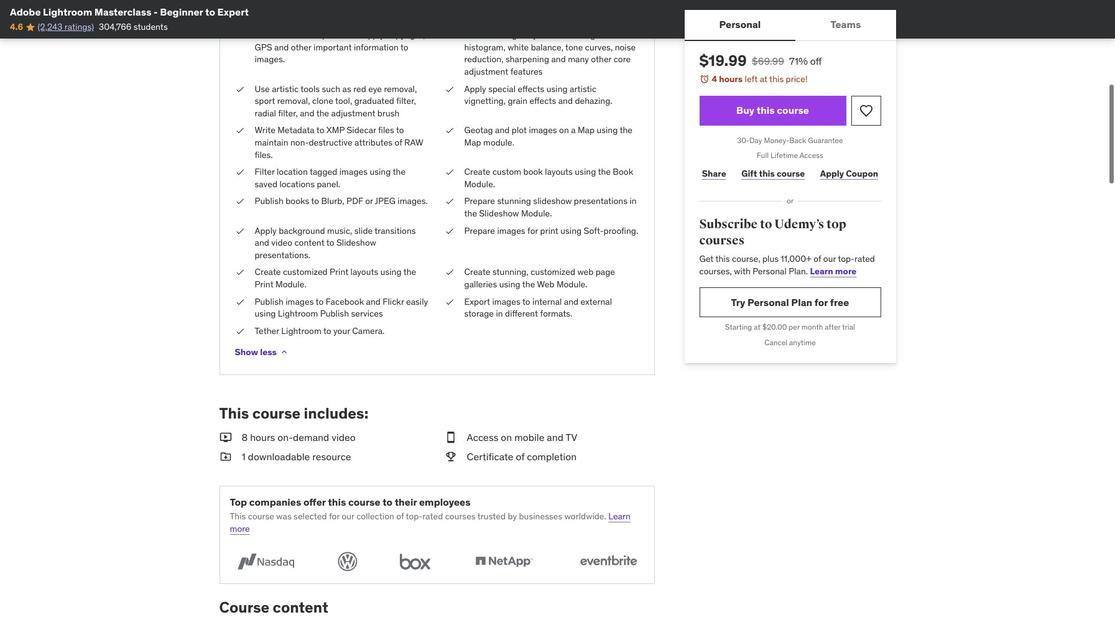 Task type: describe. For each thing, give the bounding box(es) containing it.
learn more for subscribe to udemy's top courses
[[810, 265, 857, 277]]

use artistic tools such as red eye removal, sport removal, clone tool, graduated filter, radial filter, and the adjustment brush
[[255, 83, 417, 119]]

and inside apply background music, slide transitions and video content to slideshow presentations.
[[255, 237, 269, 248]]

learn more link for top companies offer this course to their employees
[[230, 511, 631, 534]]

at inside 'starting at $20.00 per month after trial cancel anytime'
[[754, 322, 760, 332]]

$19.99 $69.99 71% off
[[699, 51, 822, 70]]

hours for 4
[[719, 73, 743, 85]]

clone
[[312, 95, 333, 106]]

a
[[571, 125, 576, 136]]

eye
[[368, 83, 382, 94]]

11,000+
[[781, 253, 812, 264]]

udemy's
[[774, 216, 824, 232]]

and inside perform image adjustments using the histogram, white balance, tone curves, noise reduction, sharpening and many other core adjustment features
[[551, 54, 566, 65]]

netapp image
[[468, 550, 540, 574]]

off
[[810, 55, 822, 67]]

tone
[[565, 42, 583, 53]]

alarm image
[[699, 74, 709, 84]]

0 vertical spatial filter,
[[396, 95, 416, 106]]

adjustment inside use artistic tools such as red eye removal, sport removal, clone tool, graduated filter, radial filter, and the adjustment brush
[[331, 107, 375, 119]]

apply for apply coupon
[[820, 168, 844, 179]]

red
[[353, 83, 366, 94]]

4
[[712, 73, 717, 85]]

saved
[[255, 178, 277, 190]]

1 vertical spatial removal,
[[277, 95, 310, 106]]

web
[[537, 279, 554, 290]]

buy this course button
[[699, 96, 846, 125]]

learn more link for subscribe to udemy's top courses
[[810, 265, 857, 277]]

perform
[[464, 29, 496, 41]]

sidecar
[[347, 125, 376, 136]]

lightroom for adobe
[[43, 6, 92, 18]]

1 vertical spatial effects
[[530, 95, 556, 106]]

our inside get this course, plus 11,000+ of our top-rated courses, with personal plan.
[[823, 253, 836, 264]]

slideshow inside apply background music, slide transitions and video content to slideshow presentations.
[[336, 237, 376, 248]]

1 vertical spatial courses
[[445, 511, 476, 522]]

and inside export images to internal and external storage in different formats.
[[564, 296, 578, 307]]

facebook
[[326, 296, 364, 307]]

box image
[[394, 550, 436, 574]]

locations
[[279, 178, 315, 190]]

presentations.
[[255, 249, 310, 260]]

metadata
[[278, 125, 314, 136]]

apply special effects using artistic vignetting, grain effects and dehazing.
[[464, 83, 612, 106]]

create custom book layouts using the book module.
[[464, 166, 633, 190]]

course down companies
[[248, 511, 274, 522]]

money-
[[764, 135, 789, 145]]

try personal plan for free
[[731, 296, 849, 308]]

xsmall image for create metadata presets to apply copyright, gps and other important information to images.
[[235, 29, 245, 42]]

image
[[498, 29, 522, 41]]

tether
[[255, 325, 279, 336]]

get
[[699, 253, 714, 264]]

create customized print layouts using the print module.
[[255, 266, 416, 290]]

30-
[[737, 135, 749, 145]]

downloadable
[[248, 450, 310, 462]]

to left the apply
[[353, 29, 361, 41]]

starting at $20.00 per month after trial cancel anytime
[[725, 322, 855, 347]]

the inside create stunning, customized web page galleries using the web module.
[[522, 279, 535, 290]]

to inside publish images to facebook and flickr easily using lightroom publish services
[[316, 296, 324, 307]]

xsmall image for use artistic tools such as red eye removal, sport removal, clone tool, graduated filter, radial filter, and the adjustment brush
[[235, 83, 245, 95]]

of inside get this course, plus 11,000+ of our top-rated courses, with personal plan.
[[814, 253, 821, 264]]

using inside geotag and plot images on a map using the map module.
[[597, 125, 618, 136]]

1 horizontal spatial images.
[[398, 196, 428, 207]]

xsmall image for create customized print layouts using the print module.
[[235, 266, 245, 279]]

1 vertical spatial content
[[273, 598, 328, 617]]

blurb,
[[321, 196, 344, 207]]

with
[[734, 265, 751, 277]]

adobe
[[10, 6, 41, 18]]

this course was selected for our collection of top-rated courses trusted by businesses worldwide.
[[230, 511, 606, 522]]

curves,
[[585, 42, 613, 53]]

1
[[242, 450, 246, 462]]

to left the expert
[[205, 6, 215, 18]]

(2,243 ratings)
[[38, 21, 94, 33]]

teams button
[[796, 10, 896, 40]]

this course includes:
[[219, 404, 368, 423]]

small image for certificate
[[444, 449, 457, 463]]

this for gift
[[759, 168, 775, 179]]

proofing.
[[604, 225, 638, 236]]

1 vertical spatial rated
[[422, 511, 443, 522]]

stunning,
[[492, 266, 529, 278]]

employees
[[419, 496, 471, 508]]

this for get
[[715, 253, 730, 264]]

1 vertical spatial map
[[464, 137, 481, 148]]

course up collection
[[348, 496, 380, 508]]

presentations
[[574, 196, 628, 207]]

the inside perform image adjustments using the histogram, white balance, tone curves, noise reduction, sharpening and many other core adjustment features
[[597, 29, 610, 41]]

this for this course was selected for our collection of top-rated courses trusted by businesses worldwide.
[[230, 511, 246, 522]]

this right offer
[[328, 496, 346, 508]]

and inside use artistic tools such as red eye removal, sport removal, clone tool, graduated filter, radial filter, and the adjustment brush
[[300, 107, 314, 119]]

to inside apply background music, slide transitions and video content to slideshow presentations.
[[326, 237, 334, 248]]

graduated
[[354, 95, 394, 106]]

using inside create custom book layouts using the book module.
[[575, 166, 596, 177]]

subscribe to udemy's top courses
[[699, 216, 846, 248]]

and inside publish images to facebook and flickr easily using lightroom publish services
[[366, 296, 381, 307]]

learn for top companies offer this course to their employees
[[608, 511, 631, 522]]

core
[[614, 54, 631, 65]]

includes:
[[304, 404, 368, 423]]

$19.99
[[699, 51, 747, 70]]

their
[[395, 496, 417, 508]]

expert
[[217, 6, 249, 18]]

xsmall image for write metadata to xmp sidecar files to maintain non-destructive attributes of raw files.
[[235, 125, 245, 137]]

$69.99
[[752, 55, 784, 67]]

easily
[[406, 296, 428, 307]]

2 vertical spatial publish
[[320, 308, 349, 319]]

xsmall image for apply special effects using artistic vignetting, grain effects and dehazing.
[[444, 83, 454, 95]]

0 vertical spatial map
[[578, 125, 595, 136]]

adjustment inside perform image adjustments using the histogram, white balance, tone curves, noise reduction, sharpening and many other core adjustment features
[[464, 66, 508, 77]]

show less
[[235, 346, 277, 358]]

day
[[749, 135, 762, 145]]

small image for 1
[[219, 449, 232, 463]]

brush
[[377, 107, 400, 119]]

get this course, plus 11,000+ of our top-rated courses, with personal plan.
[[699, 253, 875, 277]]

using inside create stunning, customized web page galleries using the web module.
[[499, 279, 520, 290]]

create for create metadata presets to apply copyright, gps and other important information to images.
[[255, 29, 281, 41]]

xsmall image for create custom book layouts using the book module.
[[444, 166, 454, 178]]

jpeg
[[375, 196, 396, 207]]

xsmall image for export images to internal and external storage in different formats.
[[444, 296, 454, 308]]

to inside subscribe to udemy's top courses
[[760, 216, 772, 232]]

on inside geotag and plot images on a map using the map module.
[[559, 125, 569, 136]]

grain
[[508, 95, 527, 106]]

to left blurb,
[[311, 196, 319, 207]]

learn for subscribe to udemy's top courses
[[810, 265, 833, 277]]

xsmall image for apply background music, slide transitions and video content to slideshow presentations.
[[235, 225, 245, 237]]

$20.00
[[762, 322, 787, 332]]

images for internal
[[492, 296, 520, 307]]

perform image adjustments using the histogram, white balance, tone curves, noise reduction, sharpening and many other core adjustment features
[[464, 29, 636, 77]]

8 hours on-demand video
[[242, 431, 356, 443]]

tools
[[301, 83, 320, 94]]

1 horizontal spatial video
[[332, 431, 356, 443]]

the inside filter location tagged images using the saved locations panel.
[[393, 166, 406, 177]]

video inside apply background music, slide transitions and video content to slideshow presentations.
[[271, 237, 292, 248]]

1 vertical spatial on
[[501, 431, 512, 443]]

of down their
[[396, 511, 404, 522]]

this down '$69.99'
[[769, 73, 784, 85]]

xsmall image for prepare stunning slideshow presentations in the slideshow module.
[[444, 196, 454, 208]]

soft-
[[584, 225, 604, 236]]

the inside create customized print layouts using the print module.
[[403, 266, 416, 278]]

as
[[342, 83, 351, 94]]

this for this course includes:
[[219, 404, 249, 423]]

write metadata to xmp sidecar files to maintain non-destructive attributes of raw files.
[[255, 125, 423, 160]]

1 horizontal spatial print
[[330, 266, 348, 278]]

raw
[[404, 137, 423, 148]]

such
[[322, 83, 340, 94]]

less
[[260, 346, 277, 358]]

course down lifetime
[[777, 168, 805, 179]]

sport
[[255, 95, 275, 106]]

1 horizontal spatial or
[[787, 196, 794, 205]]

artistic inside use artistic tools such as red eye removal, sport removal, clone tool, graduated filter, radial filter, and the adjustment brush
[[272, 83, 299, 94]]

guarantee
[[808, 135, 843, 145]]

access inside "30-day money-back guarantee full lifetime access"
[[800, 151, 823, 160]]

prepare stunning slideshow presentations in the slideshow module.
[[464, 196, 637, 219]]

module.
[[483, 137, 514, 148]]

71%
[[789, 55, 808, 67]]

using inside apply special effects using artistic vignetting, grain effects and dehazing.
[[546, 83, 568, 94]]

images. inside create metadata presets to apply copyright, gps and other important information to images.
[[255, 54, 285, 65]]

masterclass
[[94, 6, 151, 18]]

other inside create metadata presets to apply copyright, gps and other important information to images.
[[291, 42, 311, 53]]

flickr
[[383, 296, 404, 307]]

to down copyright, in the left of the page
[[400, 42, 408, 53]]

to right files
[[396, 125, 404, 136]]

services
[[351, 308, 383, 319]]

0 horizontal spatial access
[[467, 431, 498, 443]]

histogram,
[[464, 42, 506, 53]]

more for subscribe to udemy's top courses
[[835, 265, 857, 277]]

images for print
[[497, 225, 525, 236]]

full
[[757, 151, 769, 160]]

4 hours left at this price!
[[712, 73, 808, 85]]

gift
[[741, 168, 757, 179]]

course up on- at the left bottom
[[252, 404, 301, 423]]

xsmall image for prepare images for print using soft-proofing.
[[444, 225, 454, 237]]

starting
[[725, 322, 752, 332]]

companies
[[249, 496, 301, 508]]

artistic inside apply special effects using artistic vignetting, grain effects and dehazing.
[[570, 83, 597, 94]]

to left xmp
[[316, 125, 324, 136]]

important
[[313, 42, 352, 53]]

trusted
[[478, 511, 506, 522]]

personal inside button
[[719, 18, 761, 31]]

web
[[577, 266, 594, 278]]

apply for apply special effects using artistic vignetting, grain effects and dehazing.
[[464, 83, 486, 94]]



Task type: vqa. For each thing, say whether or not it's contained in the screenshot.
the "images"
yes



Task type: locate. For each thing, give the bounding box(es) containing it.
at left the $20.00
[[754, 322, 760, 332]]

rated inside get this course, plus 11,000+ of our top-rated courses, with personal plan.
[[855, 253, 875, 264]]

prepare for prepare images for print using soft-proofing.
[[464, 225, 495, 236]]

xsmall image
[[235, 125, 245, 137], [444, 125, 454, 137], [235, 166, 245, 178], [235, 196, 245, 208], [444, 225, 454, 237], [235, 266, 245, 279], [444, 266, 454, 279], [235, 296, 245, 308], [444, 296, 454, 308], [235, 325, 245, 337]]

0 horizontal spatial or
[[365, 196, 373, 207]]

and inside apply special effects using artistic vignetting, grain effects and dehazing.
[[558, 95, 573, 106]]

prepare for prepare stunning slideshow presentations in the slideshow module.
[[464, 196, 495, 207]]

learn more for top companies offer this course to their employees
[[230, 511, 631, 534]]

images up tether lightroom to your camera.
[[286, 296, 314, 307]]

students
[[134, 21, 168, 33]]

reduction,
[[464, 54, 503, 65]]

this inside button
[[757, 104, 775, 116]]

apply coupon button
[[818, 161, 881, 186]]

0 horizontal spatial removal,
[[277, 95, 310, 106]]

small image
[[219, 430, 232, 444], [444, 449, 457, 463]]

video
[[271, 237, 292, 248], [332, 431, 356, 443]]

using inside perform image adjustments using the histogram, white balance, tone curves, noise reduction, sharpening and many other core adjustment features
[[574, 29, 595, 41]]

teams
[[831, 18, 861, 31]]

0 vertical spatial adjustment
[[464, 66, 508, 77]]

this right buy
[[757, 104, 775, 116]]

0 vertical spatial small image
[[219, 430, 232, 444]]

tab list containing personal
[[684, 10, 896, 41]]

personal inside get this course, plus 11,000+ of our top-rated courses, with personal plan.
[[753, 265, 787, 277]]

artistic
[[272, 83, 299, 94], [570, 83, 597, 94]]

xsmall image for perform image adjustments using the histogram, white balance, tone curves, noise reduction, sharpening and many other core adjustment features
[[444, 29, 454, 42]]

2 customized from the left
[[531, 266, 575, 278]]

1 artistic from the left
[[272, 83, 299, 94]]

prepare inside prepare stunning slideshow presentations in the slideshow module.
[[464, 196, 495, 207]]

galleries
[[464, 279, 497, 290]]

apply inside apply special effects using artistic vignetting, grain effects and dehazing.
[[464, 83, 486, 94]]

0 horizontal spatial slideshow
[[336, 237, 376, 248]]

plus
[[762, 253, 779, 264]]

1 horizontal spatial layouts
[[545, 166, 573, 177]]

and up the module.
[[495, 125, 510, 136]]

0 vertical spatial learn more
[[810, 265, 857, 277]]

apply background music, slide transitions and video content to slideshow presentations.
[[255, 225, 416, 260]]

0 vertical spatial lightroom
[[43, 6, 92, 18]]

4.6
[[10, 21, 23, 33]]

map down geotag
[[464, 137, 481, 148]]

0 vertical spatial other
[[291, 42, 311, 53]]

module. inside prepare stunning slideshow presentations in the slideshow module.
[[521, 208, 552, 219]]

internal
[[532, 296, 562, 307]]

learn more
[[810, 265, 857, 277], [230, 511, 631, 534]]

of inside the write metadata to xmp sidecar files to maintain non-destructive attributes of raw files.
[[395, 137, 402, 148]]

of right 11,000+
[[814, 253, 821, 264]]

0 vertical spatial this
[[219, 404, 249, 423]]

course,
[[732, 253, 760, 264]]

geotag and plot images on a map using the map module.
[[464, 125, 633, 148]]

1 vertical spatial small image
[[444, 449, 457, 463]]

0 horizontal spatial for
[[329, 511, 340, 522]]

more for top companies offer this course to their employees
[[230, 523, 250, 534]]

0 vertical spatial hours
[[719, 73, 743, 85]]

to inside export images to internal and external storage in different formats.
[[522, 296, 530, 307]]

0 horizontal spatial hours
[[250, 431, 275, 443]]

0 horizontal spatial filter,
[[278, 107, 298, 119]]

lightroom right tether
[[281, 325, 321, 336]]

1 horizontal spatial top-
[[838, 253, 855, 264]]

publish down facebook
[[320, 308, 349, 319]]

cancel
[[764, 338, 787, 347]]

customized inside create customized print layouts using the print module.
[[283, 266, 328, 278]]

0 vertical spatial our
[[823, 253, 836, 264]]

layouts
[[545, 166, 573, 177], [351, 266, 378, 278]]

effects down features
[[518, 83, 544, 94]]

content right course
[[273, 598, 328, 617]]

0 vertical spatial prepare
[[464, 196, 495, 207]]

1 horizontal spatial more
[[835, 265, 857, 277]]

1 customized from the left
[[283, 266, 328, 278]]

lightroom up (2,243 ratings)
[[43, 6, 92, 18]]

create for create customized print layouts using the print module.
[[255, 266, 281, 278]]

of down access on mobile and tv on the bottom of page
[[516, 450, 524, 462]]

more up "free"
[[835, 265, 857, 277]]

coupon
[[846, 168, 878, 179]]

xsmall image for geotag and plot images on a map using the map module.
[[444, 125, 454, 137]]

using down perform image adjustments using the histogram, white balance, tone curves, noise reduction, sharpening and many other core adjustment features
[[546, 83, 568, 94]]

using right print
[[560, 225, 582, 236]]

0 vertical spatial video
[[271, 237, 292, 248]]

the inside prepare stunning slideshow presentations in the slideshow module.
[[464, 208, 477, 219]]

slideshow down stunning on the left top of the page
[[479, 208, 519, 219]]

using up tether
[[255, 308, 276, 319]]

1 horizontal spatial filter,
[[396, 95, 416, 106]]

module. inside create stunning, customized web page galleries using the web module.
[[557, 279, 587, 290]]

video up presentations.
[[271, 237, 292, 248]]

layouts inside create custom book layouts using the book module.
[[545, 166, 573, 177]]

create up galleries at the left top of page
[[464, 266, 490, 278]]

hours right 4
[[719, 73, 743, 85]]

1 vertical spatial more
[[230, 523, 250, 534]]

and inside geotag and plot images on a map using the map module.
[[495, 125, 510, 136]]

using
[[574, 29, 595, 41], [546, 83, 568, 94], [597, 125, 618, 136], [370, 166, 391, 177], [575, 166, 596, 177], [560, 225, 582, 236], [380, 266, 402, 278], [499, 279, 520, 290], [255, 308, 276, 319]]

using inside publish images to facebook and flickr easily using lightroom publish services
[[255, 308, 276, 319]]

certificate of completion
[[467, 450, 577, 462]]

publish down saved
[[255, 196, 283, 207]]

images inside geotag and plot images on a map using the map module.
[[529, 125, 557, 136]]

to up different
[[522, 296, 530, 307]]

panel.
[[317, 178, 340, 190]]

this inside get this course, plus 11,000+ of our top-rated courses, with personal plan.
[[715, 253, 730, 264]]

images down stunning on the left top of the page
[[497, 225, 525, 236]]

for left print
[[527, 225, 538, 236]]

personal up $19.99
[[719, 18, 761, 31]]

1 horizontal spatial slideshow
[[479, 208, 519, 219]]

module. down web
[[557, 279, 587, 290]]

slideshow inside prepare stunning slideshow presentations in the slideshow module.
[[479, 208, 519, 219]]

price!
[[786, 73, 808, 85]]

1 vertical spatial top-
[[406, 511, 423, 522]]

0 horizontal spatial courses
[[445, 511, 476, 522]]

print
[[540, 225, 558, 236]]

or
[[365, 196, 373, 207], [787, 196, 794, 205]]

images right plot
[[529, 125, 557, 136]]

create left custom
[[464, 166, 490, 177]]

images inside publish images to facebook and flickr easily using lightroom publish services
[[286, 296, 314, 307]]

files
[[378, 125, 394, 136]]

layouts right book
[[545, 166, 573, 177]]

2 horizontal spatial apply
[[820, 168, 844, 179]]

print down presentations.
[[255, 279, 273, 290]]

layouts up facebook
[[351, 266, 378, 278]]

0 horizontal spatial images.
[[255, 54, 285, 65]]

1 horizontal spatial rated
[[855, 253, 875, 264]]

module. inside create customized print layouts using the print module.
[[276, 279, 306, 290]]

eventbrite image
[[572, 550, 644, 574]]

1 vertical spatial filter,
[[278, 107, 298, 119]]

0 vertical spatial slideshow
[[479, 208, 519, 219]]

share
[[702, 168, 726, 179]]

for left "free"
[[815, 296, 828, 308]]

0 vertical spatial more
[[835, 265, 857, 277]]

publish books to blurb, pdf or jpeg images.
[[255, 196, 428, 207]]

1 horizontal spatial learn more link
[[810, 265, 857, 277]]

module. down slideshow
[[521, 208, 552, 219]]

our down the top companies offer this course to their employees
[[342, 511, 354, 522]]

0 horizontal spatial top-
[[406, 511, 423, 522]]

other inside perform image adjustments using the histogram, white balance, tone curves, noise reduction, sharpening and many other core adjustment features
[[591, 54, 611, 65]]

access on mobile and tv
[[467, 431, 577, 443]]

destructive
[[309, 137, 352, 148]]

0 vertical spatial effects
[[518, 83, 544, 94]]

or up udemy's
[[787, 196, 794, 205]]

learn right worldwide.
[[608, 511, 631, 522]]

images. down gps
[[255, 54, 285, 65]]

content inside apply background music, slide transitions and video content to slideshow presentations.
[[294, 237, 324, 248]]

publish up tether
[[255, 296, 283, 307]]

in inside prepare stunning slideshow presentations in the slideshow module.
[[630, 196, 637, 207]]

presets
[[322, 29, 351, 41]]

using up flickr
[[380, 266, 402, 278]]

xsmall image for tether lightroom to your camera.
[[235, 325, 245, 337]]

images for facebook
[[286, 296, 314, 307]]

0 horizontal spatial learn more
[[230, 511, 631, 534]]

create inside create custom book layouts using the book module.
[[464, 166, 490, 177]]

0 horizontal spatial small image
[[219, 449, 232, 463]]

apply left coupon
[[820, 168, 844, 179]]

module. inside create custom book layouts using the book module.
[[464, 178, 495, 190]]

small image left 8
[[219, 430, 232, 444]]

0 vertical spatial for
[[527, 225, 538, 236]]

try personal plan for free link
[[699, 288, 881, 317]]

on left the a
[[559, 125, 569, 136]]

courses down subscribe
[[699, 232, 745, 248]]

on left mobile
[[501, 431, 512, 443]]

this down the top
[[230, 511, 246, 522]]

create
[[255, 29, 281, 41], [464, 166, 490, 177], [255, 266, 281, 278], [464, 266, 490, 278]]

courses inside subscribe to udemy's top courses
[[699, 232, 745, 248]]

the inside use artistic tools such as red eye removal, sport removal, clone tool, graduated filter, radial filter, and the adjustment brush
[[316, 107, 329, 119]]

to left your
[[323, 325, 331, 336]]

volkswagen image
[[334, 550, 361, 574]]

images up different
[[492, 296, 520, 307]]

at right left
[[760, 73, 767, 85]]

0 horizontal spatial adjustment
[[331, 107, 375, 119]]

1 vertical spatial prepare
[[464, 225, 495, 236]]

and inside create metadata presets to apply copyright, gps and other important information to images.
[[274, 42, 289, 53]]

lightroom inside publish images to facebook and flickr easily using lightroom publish services
[[278, 308, 318, 319]]

gift this course
[[741, 168, 805, 179]]

create inside create metadata presets to apply copyright, gps and other important information to images.
[[255, 29, 281, 41]]

1 horizontal spatial on
[[559, 125, 569, 136]]

2 artistic from the left
[[570, 83, 597, 94]]

top- inside get this course, plus 11,000+ of our top-rated courses, with personal plan.
[[838, 253, 855, 264]]

use
[[255, 83, 270, 94]]

1 vertical spatial hours
[[250, 431, 275, 443]]

in inside export images to internal and external storage in different formats.
[[496, 308, 503, 319]]

video up resource
[[332, 431, 356, 443]]

personal button
[[684, 10, 796, 40]]

publish for publish books to blurb, pdf or jpeg images.
[[255, 196, 283, 207]]

using inside create customized print layouts using the print module.
[[380, 266, 402, 278]]

1 vertical spatial video
[[332, 431, 356, 443]]

by
[[508, 511, 517, 522]]

balance,
[[531, 42, 563, 53]]

courses down employees
[[445, 511, 476, 522]]

create down presentations.
[[255, 266, 281, 278]]

304,766 students
[[99, 21, 168, 33]]

more down the top
[[230, 523, 250, 534]]

xsmall image for filter location tagged images using the saved locations panel.
[[235, 166, 245, 178]]

slideshow down slide
[[336, 237, 376, 248]]

access
[[800, 151, 823, 160], [467, 431, 498, 443]]

the inside geotag and plot images on a map using the map module.
[[620, 125, 633, 136]]

layouts inside create customized print layouts using the print module.
[[351, 266, 378, 278]]

nasdaq image
[[230, 550, 301, 574]]

course inside button
[[777, 104, 809, 116]]

top companies offer this course to their employees
[[230, 496, 471, 508]]

1 horizontal spatial map
[[578, 125, 595, 136]]

try
[[731, 296, 745, 308]]

other down curves,
[[591, 54, 611, 65]]

module. down presentations.
[[276, 279, 306, 290]]

1 horizontal spatial learn more
[[810, 265, 857, 277]]

module. for stunning
[[521, 208, 552, 219]]

pdf
[[346, 196, 363, 207]]

location
[[277, 166, 308, 177]]

1 vertical spatial print
[[255, 279, 273, 290]]

0 horizontal spatial learn
[[608, 511, 631, 522]]

2 vertical spatial lightroom
[[281, 325, 321, 336]]

layouts for book
[[545, 166, 573, 177]]

access up certificate
[[467, 431, 498, 443]]

0 horizontal spatial rated
[[422, 511, 443, 522]]

book
[[613, 166, 633, 177]]

artistic right use
[[272, 83, 299, 94]]

plot
[[512, 125, 527, 136]]

1 horizontal spatial other
[[591, 54, 611, 65]]

demand
[[293, 431, 329, 443]]

1 horizontal spatial access
[[800, 151, 823, 160]]

small image for access
[[444, 430, 457, 444]]

1 vertical spatial lightroom
[[278, 308, 318, 319]]

0 vertical spatial content
[[294, 237, 324, 248]]

0 vertical spatial at
[[760, 73, 767, 85]]

wishlist image
[[859, 103, 873, 118]]

customized inside create stunning, customized web page galleries using the web module.
[[531, 266, 575, 278]]

0 horizontal spatial print
[[255, 279, 273, 290]]

apply inside apply background music, slide transitions and video content to slideshow presentations.
[[255, 225, 277, 236]]

and left tv
[[547, 431, 563, 443]]

access down back
[[800, 151, 823, 160]]

rated
[[855, 253, 875, 264], [422, 511, 443, 522]]

1 vertical spatial for
[[815, 296, 828, 308]]

publish images to facebook and flickr easily using lightroom publish services
[[255, 296, 428, 319]]

course up back
[[777, 104, 809, 116]]

small image
[[444, 430, 457, 444], [219, 449, 232, 463]]

course
[[219, 598, 269, 617]]

2 vertical spatial personal
[[748, 296, 789, 308]]

0 vertical spatial access
[[800, 151, 823, 160]]

layouts for print
[[351, 266, 378, 278]]

metadata
[[283, 29, 320, 41]]

customized down presentations.
[[283, 266, 328, 278]]

1 vertical spatial images.
[[398, 196, 428, 207]]

and up the services
[[366, 296, 381, 307]]

publish for publish images to facebook and flickr easily using lightroom publish services
[[255, 296, 283, 307]]

learn more link up "free"
[[810, 265, 857, 277]]

using up jpeg
[[370, 166, 391, 177]]

to left their
[[383, 496, 392, 508]]

0 vertical spatial learn
[[810, 265, 833, 277]]

prepare up the stunning,
[[464, 225, 495, 236]]

top- down top
[[838, 253, 855, 264]]

learn more up "free"
[[810, 265, 857, 277]]

0 vertical spatial courses
[[699, 232, 745, 248]]

0 vertical spatial in
[[630, 196, 637, 207]]

0 horizontal spatial artistic
[[272, 83, 299, 94]]

effects right grain
[[530, 95, 556, 106]]

0 horizontal spatial customized
[[283, 266, 328, 278]]

create for create custom book layouts using the book module.
[[464, 166, 490, 177]]

free
[[830, 296, 849, 308]]

images.
[[255, 54, 285, 65], [398, 196, 428, 207]]

for down the top companies offer this course to their employees
[[329, 511, 340, 522]]

learn more link down employees
[[230, 511, 631, 534]]

1 vertical spatial small image
[[219, 449, 232, 463]]

2 prepare from the top
[[464, 225, 495, 236]]

for
[[527, 225, 538, 236], [815, 296, 828, 308], [329, 511, 340, 522]]

1 vertical spatial at
[[754, 322, 760, 332]]

1 horizontal spatial hours
[[719, 73, 743, 85]]

book
[[523, 166, 543, 177]]

2 vertical spatial apply
[[255, 225, 277, 236]]

0 vertical spatial top-
[[838, 253, 855, 264]]

1 vertical spatial this
[[230, 511, 246, 522]]

apply inside button
[[820, 168, 844, 179]]

1 horizontal spatial small image
[[444, 449, 457, 463]]

0 horizontal spatial video
[[271, 237, 292, 248]]

images. right jpeg
[[398, 196, 428, 207]]

and down balance,
[[551, 54, 566, 65]]

images inside filter location tagged images using the saved locations panel.
[[339, 166, 368, 177]]

0 horizontal spatial our
[[342, 511, 354, 522]]

to
[[205, 6, 215, 18], [353, 29, 361, 41], [400, 42, 408, 53], [316, 125, 324, 136], [396, 125, 404, 136], [311, 196, 319, 207], [760, 216, 772, 232], [326, 237, 334, 248], [316, 296, 324, 307], [522, 296, 530, 307], [323, 325, 331, 336], [383, 496, 392, 508]]

small image left certificate
[[444, 449, 457, 463]]

hours for 8
[[250, 431, 275, 443]]

and right gps
[[274, 42, 289, 53]]

module. for custom
[[464, 178, 495, 190]]

white
[[508, 42, 529, 53]]

artistic up dehazing.
[[570, 83, 597, 94]]

1 prepare from the top
[[464, 196, 495, 207]]

2 vertical spatial for
[[329, 511, 340, 522]]

1 vertical spatial apply
[[820, 168, 844, 179]]

customized
[[283, 266, 328, 278], [531, 266, 575, 278]]

adjustment down tool,
[[331, 107, 375, 119]]

xsmall image inside the show less 'button'
[[279, 347, 289, 357]]

0 horizontal spatial layouts
[[351, 266, 378, 278]]

lightroom for tether
[[281, 325, 321, 336]]

1 horizontal spatial learn
[[810, 265, 833, 277]]

other down metadata
[[291, 42, 311, 53]]

files.
[[255, 149, 273, 160]]

0 horizontal spatial more
[[230, 523, 250, 534]]

personal up the $20.00
[[748, 296, 789, 308]]

the inside create custom book layouts using the book module.
[[598, 166, 611, 177]]

xsmall image for create stunning, customized web page galleries using the web module.
[[444, 266, 454, 279]]

after
[[825, 322, 841, 332]]

0 vertical spatial small image
[[444, 430, 457, 444]]

learn more down employees
[[230, 511, 631, 534]]

1 vertical spatial slideshow
[[336, 237, 376, 248]]

1 horizontal spatial removal,
[[384, 83, 417, 94]]

write
[[255, 125, 275, 136]]

copyright,
[[386, 29, 425, 41]]

small image for 8
[[219, 430, 232, 444]]

lightroom up tether lightroom to your camera.
[[278, 308, 318, 319]]

removal, right eye
[[384, 83, 417, 94]]

filter, up brush in the left of the page
[[396, 95, 416, 106]]

month
[[802, 322, 823, 332]]

prepare left stunning on the left top of the page
[[464, 196, 495, 207]]

our right 11,000+
[[823, 253, 836, 264]]

1 horizontal spatial customized
[[531, 266, 575, 278]]

0 vertical spatial publish
[[255, 196, 283, 207]]

xsmall image
[[235, 29, 245, 42], [444, 29, 454, 42], [235, 83, 245, 95], [444, 83, 454, 95], [444, 166, 454, 178], [444, 196, 454, 208], [235, 225, 245, 237], [279, 347, 289, 357]]

0 vertical spatial layouts
[[545, 166, 573, 177]]

xsmall image for publish images to facebook and flickr easily using lightroom publish services
[[235, 296, 245, 308]]

this
[[219, 404, 249, 423], [230, 511, 246, 522]]

module. for customized
[[276, 279, 306, 290]]

to down music,
[[326, 237, 334, 248]]

top
[[230, 496, 247, 508]]

apply up vignetting,
[[464, 83, 486, 94]]

courses,
[[699, 265, 732, 277]]

or right pdf
[[365, 196, 373, 207]]

1 vertical spatial other
[[591, 54, 611, 65]]

2 horizontal spatial for
[[815, 296, 828, 308]]

this for buy
[[757, 104, 775, 116]]

this up 8
[[219, 404, 249, 423]]

images inside export images to internal and external storage in different formats.
[[492, 296, 520, 307]]

print down apply background music, slide transitions and video content to slideshow presentations. on the top
[[330, 266, 348, 278]]

xsmall image for publish books to blurb, pdf or jpeg images.
[[235, 196, 245, 208]]

vignetting,
[[464, 95, 506, 106]]

filter, up metadata
[[278, 107, 298, 119]]

on-
[[278, 431, 293, 443]]

top
[[826, 216, 846, 232]]

more inside learn more
[[230, 523, 250, 534]]

create for create stunning, customized web page galleries using the web module.
[[464, 266, 490, 278]]

1 vertical spatial publish
[[255, 296, 283, 307]]

0 vertical spatial personal
[[719, 18, 761, 31]]

tab list
[[684, 10, 896, 41]]

hours right 8
[[250, 431, 275, 443]]

selected
[[294, 511, 327, 522]]

businesses
[[519, 511, 562, 522]]

0 vertical spatial removal,
[[384, 83, 417, 94]]

create up gps
[[255, 29, 281, 41]]

adjustment down reduction, on the left of the page
[[464, 66, 508, 77]]

share button
[[699, 161, 729, 186]]

on
[[559, 125, 569, 136], [501, 431, 512, 443]]

plan
[[791, 296, 812, 308]]

1 vertical spatial learn more
[[230, 511, 631, 534]]

0 vertical spatial apply
[[464, 83, 486, 94]]

using up presentations
[[575, 166, 596, 177]]

information
[[354, 42, 399, 53]]

create inside create stunning, customized web page galleries using the web module.
[[464, 266, 490, 278]]

books
[[286, 196, 309, 207]]

create inside create customized print layouts using the print module.
[[255, 266, 281, 278]]

using inside filter location tagged images using the saved locations panel.
[[370, 166, 391, 177]]

apply for apply background music, slide transitions and video content to slideshow presentations.
[[255, 225, 277, 236]]

dehazing.
[[575, 95, 612, 106]]

0 horizontal spatial learn more link
[[230, 511, 631, 534]]



